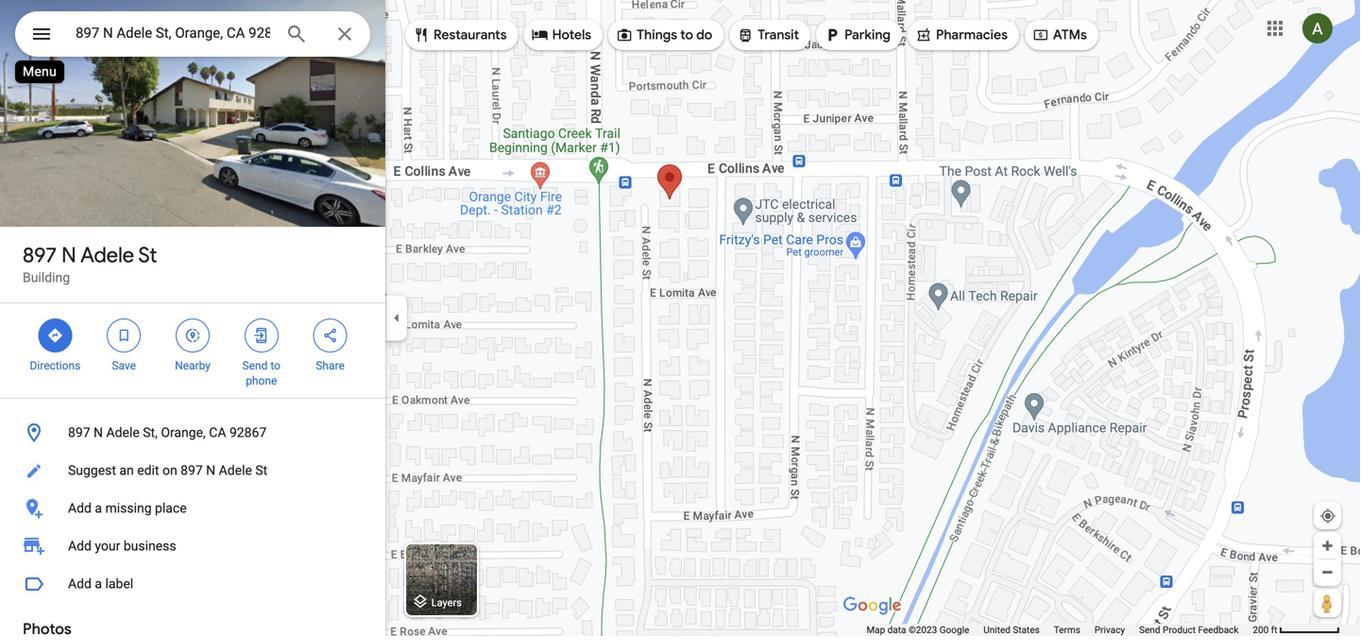 Task type: vqa. For each thing, say whether or not it's contained in the screenshot.
bottommost Duration
no



Task type: describe. For each thing, give the bounding box(es) containing it.
atms
[[1054, 26, 1088, 43]]

things
[[637, 26, 678, 43]]

200 ft
[[1254, 624, 1278, 636]]


[[322, 325, 339, 346]]

 transit
[[737, 25, 800, 45]]

to inside  things to do
[[681, 26, 694, 43]]

data
[[888, 624, 907, 636]]

897 for st
[[23, 242, 57, 268]]

st inside 897 n adele st building
[[138, 242, 157, 268]]

zoom out image
[[1321, 565, 1335, 579]]

200
[[1254, 624, 1270, 636]]

footer inside 'google maps' element
[[867, 624, 1254, 636]]

directions
[[30, 359, 81, 372]]

united states
[[984, 624, 1040, 636]]

ft
[[1272, 624, 1278, 636]]

hotels
[[553, 26, 592, 43]]

an
[[119, 463, 134, 478]]

92867
[[230, 425, 267, 440]]

 button
[[15, 11, 68, 60]]

building
[[23, 270, 70, 285]]

united states button
[[984, 624, 1040, 636]]

send for send product feedback
[[1140, 624, 1161, 636]]

897 n adele st, orange, ca 92867 button
[[0, 414, 386, 452]]

ca
[[209, 425, 226, 440]]


[[47, 325, 64, 346]]

a for label
[[95, 576, 102, 592]]

st inside the "suggest an edit on 897 n adele st" button
[[256, 463, 268, 478]]

897 n adele st, orange, ca 92867
[[68, 425, 267, 440]]

your
[[95, 538, 120, 554]]

897 n adele st main content
[[0, 0, 386, 636]]

2 vertical spatial adele
[[219, 463, 252, 478]]

n for st,
[[94, 425, 103, 440]]

897 n adele st building
[[23, 242, 157, 285]]

send for send to phone
[[242, 359, 268, 372]]

add a missing place button
[[0, 490, 386, 527]]

 search field
[[15, 11, 370, 60]]


[[1033, 25, 1050, 45]]


[[253, 325, 270, 346]]

privacy button
[[1095, 624, 1126, 636]]

 atms
[[1033, 25, 1088, 45]]

pharmacies
[[937, 26, 1008, 43]]

missing
[[105, 500, 152, 516]]

suggest an edit on 897 n adele st button
[[0, 452, 386, 490]]

add your business
[[68, 538, 176, 554]]

parking
[[845, 26, 891, 43]]

united
[[984, 624, 1011, 636]]


[[115, 325, 132, 346]]

show street view coverage image
[[1315, 589, 1342, 617]]

 things to do
[[616, 25, 713, 45]]

nearby
[[175, 359, 211, 372]]

place
[[155, 500, 187, 516]]

transit
[[758, 26, 800, 43]]



Task type: locate. For each thing, give the bounding box(es) containing it.
terms button
[[1055, 624, 1081, 636]]

897 up suggest
[[68, 425, 90, 440]]

 pharmacies
[[916, 25, 1008, 45]]

send inside button
[[1140, 624, 1161, 636]]

 restaurants
[[413, 25, 507, 45]]

1 vertical spatial adele
[[106, 425, 140, 440]]


[[916, 25, 933, 45]]

add for add your business
[[68, 538, 92, 554]]

add inside the add a label button
[[68, 576, 92, 592]]

add left the label
[[68, 576, 92, 592]]

1 add from the top
[[68, 500, 92, 516]]

states
[[1014, 624, 1040, 636]]

edit
[[137, 463, 159, 478]]

1 vertical spatial a
[[95, 576, 102, 592]]


[[616, 25, 633, 45]]

2 horizontal spatial n
[[206, 463, 216, 478]]

add for add a missing place
[[68, 500, 92, 516]]

google account: angela cha  
(angela.cha@adept.ai) image
[[1303, 13, 1334, 44]]

2 horizontal spatial 897
[[181, 463, 203, 478]]

200 ft button
[[1254, 624, 1341, 636]]

send up 'phone'
[[242, 359, 268, 372]]

business
[[124, 538, 176, 554]]

n inside 897 n adele st building
[[62, 242, 76, 268]]

1 horizontal spatial send
[[1140, 624, 1161, 636]]

0 vertical spatial st
[[138, 242, 157, 268]]

897 inside 897 n adele st building
[[23, 242, 57, 268]]

1 vertical spatial n
[[94, 425, 103, 440]]

adele for st
[[80, 242, 134, 268]]

to
[[681, 26, 694, 43], [271, 359, 281, 372]]

st
[[138, 242, 157, 268], [256, 463, 268, 478]]

on
[[163, 463, 177, 478]]

1 vertical spatial 897
[[68, 425, 90, 440]]

to inside send to phone
[[271, 359, 281, 372]]


[[737, 25, 754, 45]]

 hotels
[[532, 25, 592, 45]]

n up suggest
[[94, 425, 103, 440]]

©2023
[[909, 624, 938, 636]]

adele up 
[[80, 242, 134, 268]]

to left do
[[681, 26, 694, 43]]

add a label button
[[0, 565, 386, 603]]

adele down 92867
[[219, 463, 252, 478]]

n
[[62, 242, 76, 268], [94, 425, 103, 440], [206, 463, 216, 478]]

0 horizontal spatial send
[[242, 359, 268, 372]]

send to phone
[[242, 359, 281, 387]]

zoom in image
[[1321, 539, 1335, 553]]

label
[[105, 576, 133, 592]]

add inside add a missing place button
[[68, 500, 92, 516]]

add a label
[[68, 576, 133, 592]]

add left your
[[68, 538, 92, 554]]

adele
[[80, 242, 134, 268], [106, 425, 140, 440], [219, 463, 252, 478]]

0 vertical spatial send
[[242, 359, 268, 372]]


[[824, 25, 841, 45]]

1 vertical spatial add
[[68, 538, 92, 554]]

phone
[[246, 374, 277, 387]]

map
[[867, 624, 886, 636]]

product
[[1163, 624, 1196, 636]]

collapse side panel image
[[387, 308, 407, 328]]

2 vertical spatial add
[[68, 576, 92, 592]]


[[532, 25, 549, 45]]

adele inside 897 n adele st building
[[80, 242, 134, 268]]

1 horizontal spatial 897
[[68, 425, 90, 440]]

a left missing
[[95, 500, 102, 516]]

send left product in the right bottom of the page
[[1140, 624, 1161, 636]]

add
[[68, 500, 92, 516], [68, 538, 92, 554], [68, 576, 92, 592]]

send product feedback button
[[1140, 624, 1239, 636]]

feedback
[[1199, 624, 1239, 636]]

0 vertical spatial a
[[95, 500, 102, 516]]

layers
[[432, 597, 462, 608]]

restaurants
[[434, 26, 507, 43]]

1 a from the top
[[95, 500, 102, 516]]

a for missing
[[95, 500, 102, 516]]

a inside button
[[95, 576, 102, 592]]

897 for st,
[[68, 425, 90, 440]]

footer containing map data ©2023 google
[[867, 624, 1254, 636]]

adele left the st, on the left bottom of the page
[[106, 425, 140, 440]]

suggest an edit on 897 n adele st
[[68, 463, 268, 478]]

share
[[316, 359, 345, 372]]

add down suggest
[[68, 500, 92, 516]]

orange,
[[161, 425, 206, 440]]

2 vertical spatial 897
[[181, 463, 203, 478]]

a
[[95, 500, 102, 516], [95, 576, 102, 592]]

suggest
[[68, 463, 116, 478]]

0 vertical spatial add
[[68, 500, 92, 516]]


[[30, 20, 53, 48]]

a left the label
[[95, 576, 102, 592]]

add a missing place
[[68, 500, 187, 516]]

897 up building
[[23, 242, 57, 268]]

3 add from the top
[[68, 576, 92, 592]]

send inside send to phone
[[242, 359, 268, 372]]

1 vertical spatial send
[[1140, 624, 1161, 636]]


[[184, 325, 201, 346]]

897
[[23, 242, 57, 268], [68, 425, 90, 440], [181, 463, 203, 478]]


[[413, 25, 430, 45]]

a inside button
[[95, 500, 102, 516]]

2 a from the top
[[95, 576, 102, 592]]

 parking
[[824, 25, 891, 45]]

1 horizontal spatial st
[[256, 463, 268, 478]]

add your business link
[[0, 527, 386, 565]]

0 vertical spatial to
[[681, 26, 694, 43]]

google
[[940, 624, 970, 636]]

do
[[697, 26, 713, 43]]

add inside add your business link
[[68, 538, 92, 554]]

n for st
[[62, 242, 76, 268]]

st,
[[143, 425, 158, 440]]

save
[[112, 359, 136, 372]]

adele for st,
[[106, 425, 140, 440]]

map data ©2023 google
[[867, 624, 970, 636]]

send
[[242, 359, 268, 372], [1140, 624, 1161, 636]]

1 horizontal spatial n
[[94, 425, 103, 440]]

0 horizontal spatial 897
[[23, 242, 57, 268]]

google maps element
[[0, 0, 1361, 636]]

0 horizontal spatial n
[[62, 242, 76, 268]]

send product feedback
[[1140, 624, 1239, 636]]

to up 'phone'
[[271, 359, 281, 372]]

0 vertical spatial adele
[[80, 242, 134, 268]]

0 horizontal spatial st
[[138, 242, 157, 268]]

add for add a label
[[68, 576, 92, 592]]

n up building
[[62, 242, 76, 268]]

privacy
[[1095, 624, 1126, 636]]

1 vertical spatial st
[[256, 463, 268, 478]]

terms
[[1055, 624, 1081, 636]]

none field inside 897 n adele st, orange, ca 92867 field
[[76, 22, 270, 44]]

897 N Adele St, Orange, CA 92867 field
[[15, 11, 370, 57]]

0 horizontal spatial to
[[271, 359, 281, 372]]

0 vertical spatial 897
[[23, 242, 57, 268]]

0 vertical spatial n
[[62, 242, 76, 268]]

2 vertical spatial n
[[206, 463, 216, 478]]

1 vertical spatial to
[[271, 359, 281, 372]]

1 horizontal spatial to
[[681, 26, 694, 43]]

None field
[[76, 22, 270, 44]]

show your location image
[[1320, 508, 1337, 525]]

actions for 897 n adele st region
[[0, 303, 386, 398]]

footer
[[867, 624, 1254, 636]]

897 right on
[[181, 463, 203, 478]]

2 add from the top
[[68, 538, 92, 554]]

n down ca
[[206, 463, 216, 478]]



